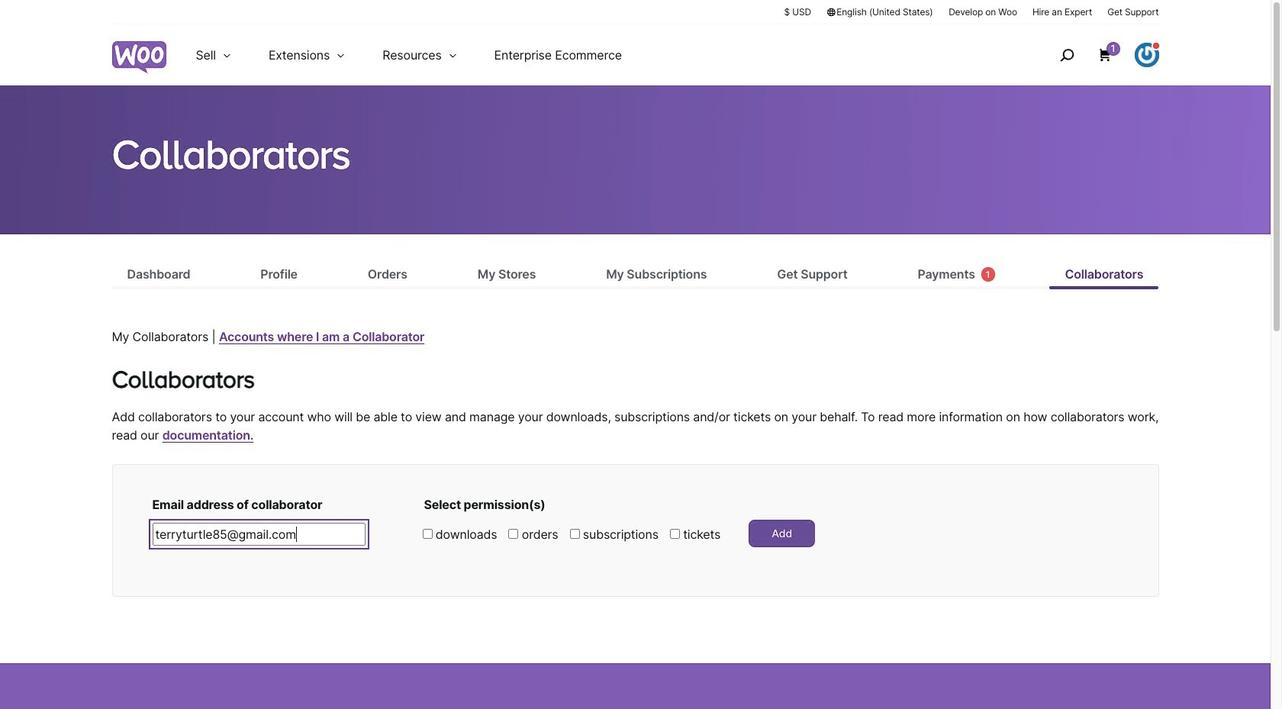 Task type: locate. For each thing, give the bounding box(es) containing it.
search image
[[1055, 43, 1079, 67]]

None checkbox
[[423, 529, 433, 539], [570, 529, 580, 539], [670, 529, 680, 539], [423, 529, 433, 539], [570, 529, 580, 539], [670, 529, 680, 539]]

service navigation menu element
[[1027, 30, 1160, 80]]

None checkbox
[[509, 529, 519, 539]]



Task type: describe. For each thing, give the bounding box(es) containing it.
open account menu image
[[1135, 43, 1160, 67]]



Task type: vqa. For each thing, say whether or not it's contained in the screenshot.
all on the left top of page
no



